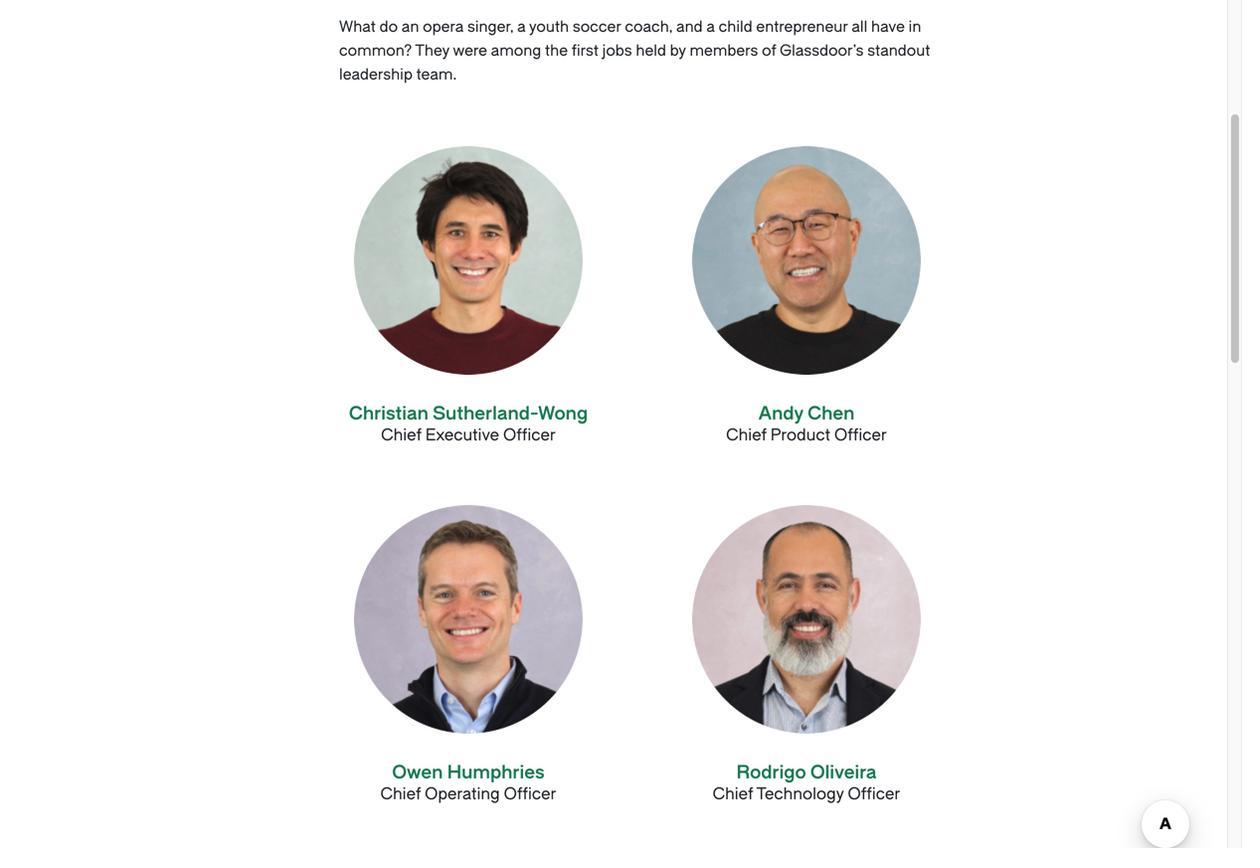 Task type: locate. For each thing, give the bounding box(es) containing it.
chief
[[381, 426, 421, 445], [726, 426, 767, 445], [380, 785, 421, 804], [713, 785, 753, 804]]

standout
[[868, 42, 930, 60]]

soccer
[[573, 18, 621, 36]]

opera
[[423, 18, 464, 36]]

child
[[719, 18, 753, 36]]

chief for andy chen
[[726, 426, 767, 445]]

technology
[[757, 785, 844, 804]]

humphries
[[447, 762, 545, 783]]

entrepreneur
[[756, 18, 848, 36]]

rodrigo oliveira chief technology officer
[[713, 762, 901, 804]]

have
[[871, 18, 905, 36]]

officer down oliveira
[[848, 785, 901, 804]]

headshot image for sutherland-
[[354, 146, 583, 375]]

common?
[[339, 42, 412, 60]]

chen
[[808, 403, 855, 424]]

andy chen chief product officer
[[726, 403, 887, 445]]

a
[[517, 18, 526, 36], [706, 18, 715, 36]]

chief inside owen humphries chief operating officer
[[380, 785, 421, 804]]

officer inside andy chen chief product officer
[[834, 426, 887, 445]]

chief down owen
[[380, 785, 421, 804]]

singer,
[[467, 18, 514, 36]]

chief down rodrigo
[[713, 785, 753, 804]]

sutherland-
[[433, 403, 538, 424]]

all
[[852, 18, 868, 36]]

officer down chen
[[834, 426, 887, 445]]

were
[[453, 42, 487, 60]]

a right and
[[706, 18, 715, 36]]

headshot image
[[354, 146, 583, 375], [692, 146, 921, 375], [354, 505, 583, 734], [692, 505, 921, 734]]

officer inside owen humphries chief operating officer
[[504, 785, 556, 804]]

officer inside christian sutherland-wong chief executive officer
[[503, 426, 556, 445]]

youth
[[529, 18, 569, 36]]

wong
[[538, 403, 588, 424]]

headshot image for humphries
[[354, 505, 583, 734]]

officer for owen humphries
[[504, 785, 556, 804]]

1 a from the left
[[517, 18, 526, 36]]

officer for andy chen
[[834, 426, 887, 445]]

the
[[545, 42, 568, 60]]

chief inside andy chen chief product officer
[[726, 426, 767, 445]]

rodrigo
[[736, 762, 806, 783]]

chief down 'andy'
[[726, 426, 767, 445]]

in
[[909, 18, 921, 36]]

an
[[402, 18, 419, 36]]

officer down wong
[[503, 426, 556, 445]]

0 horizontal spatial a
[[517, 18, 526, 36]]

chief inside christian sutherland-wong chief executive officer
[[381, 426, 421, 445]]

officer
[[503, 426, 556, 445], [834, 426, 887, 445], [504, 785, 556, 804], [848, 785, 901, 804]]

and
[[676, 18, 703, 36]]

chief inside "rodrigo oliveira chief technology officer"
[[713, 785, 753, 804]]

jobs
[[602, 42, 632, 60]]

chief down christian on the left of the page
[[381, 426, 421, 445]]

a up among
[[517, 18, 526, 36]]

1 horizontal spatial a
[[706, 18, 715, 36]]

chief for rodrigo oliveira
[[713, 785, 753, 804]]

of
[[762, 42, 776, 60]]

officer down humphries
[[504, 785, 556, 804]]

christian sutherland-wong chief executive officer
[[349, 403, 588, 445]]

officer inside "rodrigo oliveira chief technology officer"
[[848, 785, 901, 804]]

oliveira
[[811, 762, 877, 783]]

christian sutherland-wong link
[[349, 403, 588, 424]]



Task type: vqa. For each thing, say whether or not it's contained in the screenshot.
JOB
no



Task type: describe. For each thing, give the bounding box(es) containing it.
first
[[572, 42, 599, 60]]

do
[[380, 18, 398, 36]]

headshot image for oliveira
[[692, 505, 921, 734]]

glassdoor's
[[780, 42, 864, 60]]

owen humphries link
[[392, 762, 545, 783]]

executive
[[425, 426, 499, 445]]

team.
[[416, 66, 457, 84]]

coach,
[[625, 18, 673, 36]]

product
[[771, 426, 831, 445]]

among
[[491, 42, 541, 60]]

members
[[690, 42, 758, 60]]

rodrigo oliveira link
[[736, 762, 877, 783]]

christian
[[349, 403, 429, 424]]

what do an opera singer, a youth soccer coach, and a child entrepreneur all have in common? they were among the first jobs held by members of glassdoor's standout leadership team.
[[339, 18, 930, 84]]

headshot image for chen
[[692, 146, 921, 375]]

what
[[339, 18, 376, 36]]

they
[[415, 42, 449, 60]]

operating
[[425, 785, 500, 804]]

held
[[636, 42, 666, 60]]

leadership
[[339, 66, 413, 84]]

andy
[[758, 403, 804, 424]]

officer for rodrigo oliveira
[[848, 785, 901, 804]]

chief for owen humphries
[[380, 785, 421, 804]]

owen humphries chief operating officer
[[380, 762, 556, 804]]

owen
[[392, 762, 443, 783]]

andy chen link
[[758, 403, 855, 424]]

2 a from the left
[[706, 18, 715, 36]]

by
[[670, 42, 686, 60]]



